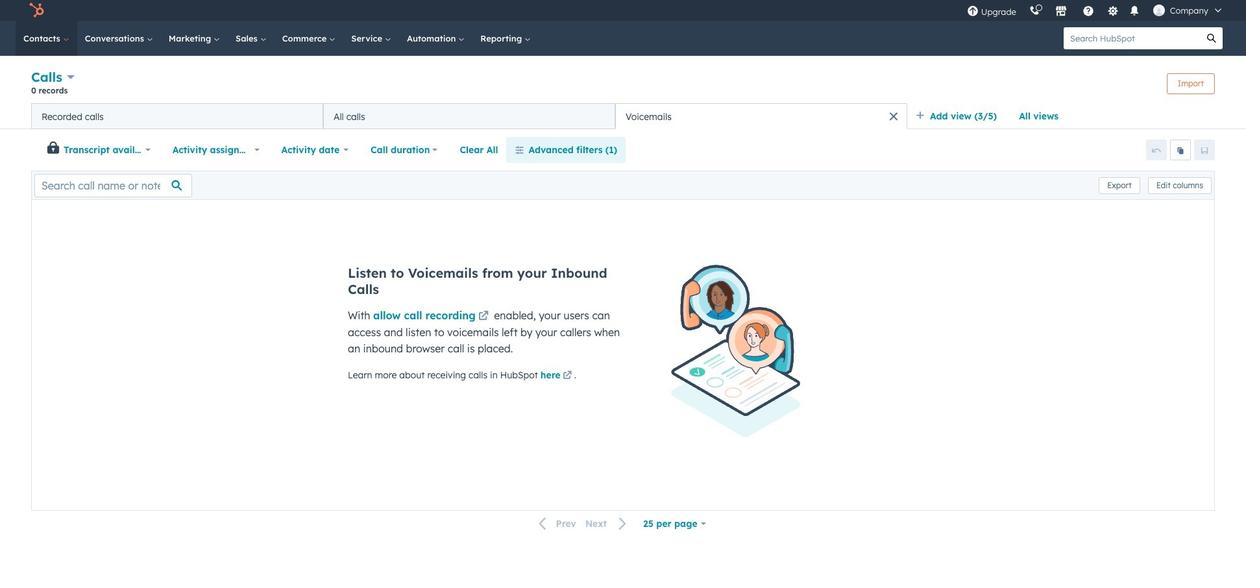 Task type: locate. For each thing, give the bounding box(es) containing it.
Search HubSpot search field
[[1064, 27, 1201, 49]]

Search call name or notes search field
[[34, 174, 192, 197]]

banner
[[31, 68, 1216, 103]]

link opens in a new window image
[[479, 309, 489, 325], [479, 312, 489, 322]]

1 link opens in a new window image from the top
[[563, 369, 572, 384]]

menu
[[961, 0, 1231, 21]]

pagination navigation
[[532, 515, 635, 533]]

2 link opens in a new window image from the top
[[479, 312, 489, 322]]

2 link opens in a new window image from the top
[[563, 371, 572, 381]]

link opens in a new window image
[[563, 369, 572, 384], [563, 371, 572, 381]]



Task type: vqa. For each thing, say whether or not it's contained in the screenshot.
Pagination navigation
yes



Task type: describe. For each thing, give the bounding box(es) containing it.
1 link opens in a new window image from the top
[[479, 309, 489, 325]]

jacob simon image
[[1154, 5, 1165, 16]]

marketplaces image
[[1056, 6, 1067, 18]]



